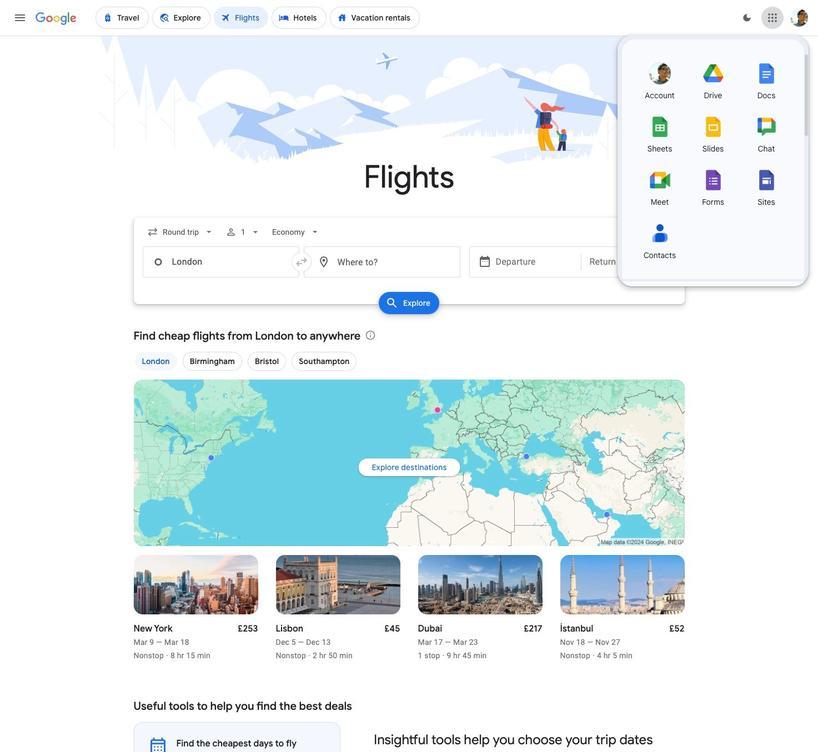 Task type: describe. For each thing, give the bounding box(es) containing it.
Flight search field
[[125, 218, 693, 318]]

45 British pounds text field
[[385, 624, 400, 635]]

main menu image
[[13, 11, 27, 24]]

217 British pounds text field
[[524, 624, 542, 635]]

google apps image
[[766, 11, 779, 24]]

52 British pounds text field
[[670, 624, 685, 635]]



Task type: locate. For each thing, give the bounding box(es) containing it.
Where to?  text field
[[304, 247, 460, 278]]

None field
[[142, 219, 219, 246], [268, 219, 325, 246], [142, 219, 219, 246], [268, 219, 325, 246]]

Departure text field
[[496, 247, 572, 277]]

 image
[[442, 652, 445, 661]]

change appearance image
[[734, 4, 760, 31]]

Where from? text field
[[142, 247, 299, 278]]

253 British pounds text field
[[238, 624, 258, 635]]

list
[[134, 351, 685, 383]]

Return text field
[[590, 247, 666, 277]]



Task type: vqa. For each thing, say whether or not it's contained in the screenshot.
MAIN MENU image
yes



